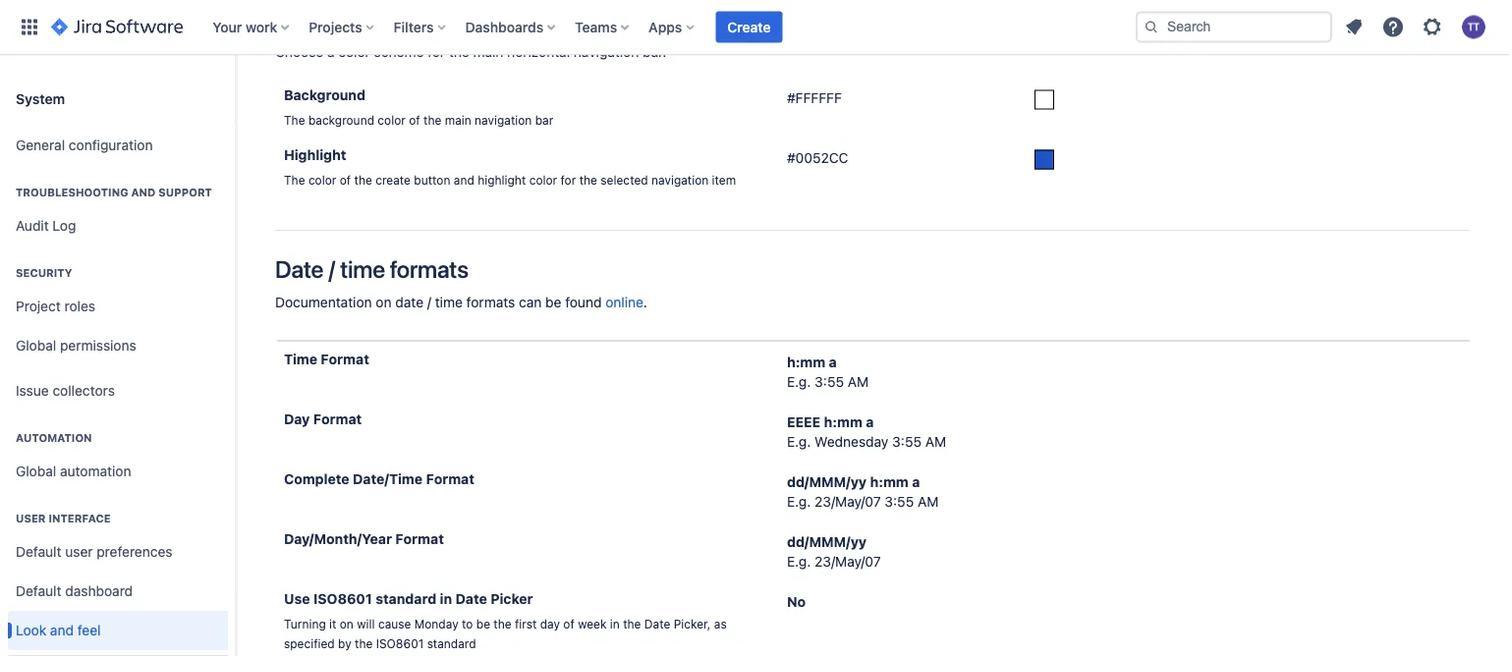 Task type: locate. For each thing, give the bounding box(es) containing it.
your
[[213, 19, 242, 35]]

your work button
[[207, 11, 297, 43]]

4 e.g. from the top
[[787, 554, 811, 570]]

2 vertical spatial 3:55
[[885, 494, 914, 511]]

dd/mmm/yy inside 'dd/mmm/yy h:mm a e.g. 23/may/07 3:55 am'
[[787, 475, 867, 491]]

as
[[714, 618, 727, 631]]

a down eeee h:mm a e.g. wednesday 3:55 am
[[912, 475, 920, 491]]

global for global permissions
[[16, 338, 56, 354]]

3:55 inside eeee h:mm a e.g. wednesday 3:55 am
[[892, 434, 922, 451]]

day/month/year format
[[284, 532, 444, 548]]

color right "background"
[[378, 113, 406, 127]]

selected
[[601, 173, 648, 187]]

dd/mmm/yy h:mm a e.g. 23/may/07 3:55 am
[[787, 475, 939, 511]]

of down the highlight
[[340, 173, 351, 187]]

0 vertical spatial of
[[409, 113, 420, 127]]

e.g. inside 'dd/mmm/yy h:mm a e.g. 23/may/07 3:55 am'
[[787, 494, 811, 511]]

global inside "automation" 'group'
[[16, 463, 56, 480]]

on inside use iso8601 standard in date picker turning it on will cause monday to be the first day of week in the date picker, as specified by the iso8601 standard
[[340, 618, 354, 631]]

/ up documentation at the top of page
[[328, 256, 335, 284]]

main
[[473, 44, 504, 60], [445, 113, 471, 127]]

primary element
[[12, 0, 1136, 55]]

0 vertical spatial 23/may/07
[[815, 494, 881, 511]]

in right week
[[610, 618, 620, 631]]

the for background
[[284, 113, 305, 127]]

global inside 'security' group
[[16, 338, 56, 354]]

1 vertical spatial main
[[445, 113, 471, 127]]

am right the wednesday
[[925, 434, 946, 451]]

date/time
[[353, 472, 423, 488]]

0 horizontal spatial on
[[340, 618, 354, 631]]

1 horizontal spatial and
[[131, 186, 156, 199]]

of right the day on the left of the page
[[563, 618, 575, 631]]

iso8601
[[313, 592, 372, 608], [376, 637, 424, 651]]

be right to
[[476, 618, 490, 631]]

1 vertical spatial iso8601
[[376, 637, 424, 651]]

navigation inside "highlight the color of the create button and highlight color for the selected navigation item"
[[652, 173, 709, 187]]

and left 'feel'
[[50, 623, 74, 639]]

standard
[[376, 592, 437, 608], [427, 637, 476, 651]]

date
[[275, 256, 324, 284], [456, 592, 487, 608], [644, 618, 670, 631]]

of inside "highlight the color of the create button and highlight color for the selected navigation item"
[[340, 173, 351, 187]]

audit log link
[[8, 206, 228, 246]]

2 vertical spatial am
[[918, 494, 939, 511]]

iso8601 down cause
[[376, 637, 424, 651]]

dd/mmm/yy down 'dd/mmm/yy h:mm a e.g. 23/may/07 3:55 am'
[[787, 535, 867, 551]]

formats
[[390, 256, 469, 284], [466, 295, 515, 311]]

issue
[[16, 383, 49, 399]]

formats up "date"
[[390, 256, 469, 284]]

1 vertical spatial time
[[435, 295, 463, 311]]

3:55 inside 'dd/mmm/yy h:mm a e.g. 23/may/07 3:55 am'
[[885, 494, 914, 511]]

0 horizontal spatial and
[[50, 623, 74, 639]]

2 global from the top
[[16, 463, 56, 480]]

and inside group
[[131, 186, 156, 199]]

day
[[540, 618, 560, 631]]

the
[[449, 44, 469, 60], [424, 113, 442, 127], [354, 173, 372, 187], [579, 173, 597, 187], [494, 618, 512, 631], [623, 618, 641, 631], [355, 637, 373, 651]]

1 vertical spatial on
[[340, 618, 354, 631]]

format right 'time'
[[321, 352, 369, 368]]

a up eeee h:mm a e.g. wednesday 3:55 am
[[829, 355, 837, 371]]

0 vertical spatial navigation
[[574, 44, 639, 60]]

23/may/07 up dd/mmm/yy e.g. 23/may/07
[[815, 494, 881, 511]]

dd/mmm/yy down the wednesday
[[787, 475, 867, 491]]

picker
[[491, 592, 533, 608]]

audit log
[[16, 218, 76, 234]]

0 vertical spatial be
[[546, 295, 562, 311]]

2 vertical spatial of
[[563, 618, 575, 631]]

0 horizontal spatial time
[[340, 256, 385, 284]]

0 vertical spatial iso8601
[[313, 592, 372, 608]]

settings image
[[1421, 15, 1445, 39]]

main down dashboards
[[473, 44, 504, 60]]

on left "date"
[[376, 295, 392, 311]]

be right can
[[546, 295, 562, 311]]

/
[[328, 256, 335, 284], [427, 295, 431, 311]]

e.g. inside eeee h:mm a e.g. wednesday 3:55 am
[[787, 434, 811, 451]]

1 vertical spatial 3:55
[[892, 434, 922, 451]]

standard down monday
[[427, 637, 476, 651]]

default dashboard link
[[8, 572, 228, 611]]

for down the filters dropdown button
[[428, 44, 445, 60]]

default up 'look'
[[16, 583, 61, 600]]

default for default dashboard
[[16, 583, 61, 600]]

1 vertical spatial dd/mmm/yy
[[787, 535, 867, 551]]

1 vertical spatial in
[[610, 618, 620, 631]]

help image
[[1382, 15, 1405, 39]]

2 horizontal spatial date
[[644, 618, 670, 631]]

0 horizontal spatial date
[[275, 256, 324, 284]]

1 global from the top
[[16, 338, 56, 354]]

0 horizontal spatial iso8601
[[313, 592, 372, 608]]

2 23/may/07 from the top
[[815, 554, 881, 570]]

1 horizontal spatial for
[[561, 173, 576, 187]]

3 e.g. from the top
[[787, 494, 811, 511]]

#0052cc
[[787, 150, 849, 167]]

user
[[16, 512, 46, 525]]

0 vertical spatial the
[[284, 113, 305, 127]]

h:mm for dd/mmm/yy
[[870, 475, 909, 491]]

am down eeee h:mm a e.g. wednesday 3:55 am
[[918, 494, 939, 511]]

1 vertical spatial date
[[456, 592, 487, 608]]

of up button
[[409, 113, 420, 127]]

create
[[376, 173, 411, 187]]

e.g. down eeee at the right of the page
[[787, 434, 811, 451]]

jira software image
[[51, 15, 183, 39], [51, 15, 183, 39]]

1 horizontal spatial iso8601
[[376, 637, 424, 651]]

roles
[[64, 298, 95, 315]]

day/month/year
[[284, 532, 392, 548]]

time up documentation at the top of page
[[340, 256, 385, 284]]

h:mm up eeee at the right of the page
[[787, 355, 826, 371]]

for
[[428, 44, 445, 60], [561, 173, 576, 187]]

notifications image
[[1342, 15, 1366, 39]]

main inside "background the background color of the main navigation bar"
[[445, 113, 471, 127]]

dd/mmm/yy e.g. 23/may/07
[[787, 535, 881, 570]]

background
[[284, 87, 366, 104]]

by
[[338, 637, 352, 651]]

be
[[546, 295, 562, 311], [476, 618, 490, 631]]

for inside "highlight the color of the create button and highlight color for the selected navigation item"
[[561, 173, 576, 187]]

0 horizontal spatial of
[[340, 173, 351, 187]]

am for dd/mmm/yy h:mm a
[[918, 494, 939, 511]]

the for highlight
[[284, 173, 305, 187]]

1 horizontal spatial in
[[610, 618, 620, 631]]

can
[[519, 295, 542, 311]]

0 vertical spatial for
[[428, 44, 445, 60]]

0 vertical spatial default
[[16, 544, 61, 560]]

e.g.
[[787, 374, 811, 391], [787, 434, 811, 451], [787, 494, 811, 511], [787, 554, 811, 570]]

look and feel link
[[8, 611, 228, 651]]

1 horizontal spatial be
[[546, 295, 562, 311]]

security group
[[8, 246, 228, 371]]

1 vertical spatial h:mm
[[824, 415, 863, 431]]

color right 'highlight'
[[529, 173, 557, 187]]

1 horizontal spatial main
[[473, 44, 504, 60]]

a inside 'dd/mmm/yy h:mm a e.g. 23/may/07 3:55 am'
[[912, 475, 920, 491]]

3:55 up eeee at the right of the page
[[815, 374, 844, 391]]

and right button
[[454, 173, 474, 187]]

3:55 inside h:mm a e.g. 3:55 am
[[815, 374, 844, 391]]

and left support
[[131, 186, 156, 199]]

background
[[308, 113, 374, 127]]

1 vertical spatial global
[[16, 463, 56, 480]]

0 vertical spatial 3:55
[[815, 374, 844, 391]]

e.g. up no
[[787, 554, 811, 570]]

global down project
[[16, 338, 56, 354]]

0 horizontal spatial navigation
[[475, 113, 532, 127]]

main up button
[[445, 113, 471, 127]]

projects
[[309, 19, 362, 35]]

1 vertical spatial am
[[925, 434, 946, 451]]

1 vertical spatial default
[[16, 583, 61, 600]]

date up to
[[456, 592, 487, 608]]

dd/mmm/yy inside dd/mmm/yy e.g. 23/may/07
[[787, 535, 867, 551]]

e.g. up eeee at the right of the page
[[787, 374, 811, 391]]

1 e.g. from the top
[[787, 374, 811, 391]]

23/may/07 inside dd/mmm/yy e.g. 23/may/07
[[815, 554, 881, 570]]

3:55 right the wednesday
[[892, 434, 922, 451]]

am up eeee h:mm a e.g. wednesday 3:55 am
[[848, 374, 869, 391]]

2 dd/mmm/yy from the top
[[787, 535, 867, 551]]

0 horizontal spatial for
[[428, 44, 445, 60]]

date up documentation at the top of page
[[275, 256, 324, 284]]

0 vertical spatial time
[[340, 256, 385, 284]]

2 vertical spatial navigation
[[652, 173, 709, 187]]

2 the from the top
[[284, 173, 305, 187]]

main for horizontal
[[473, 44, 504, 60]]

format right day
[[313, 412, 362, 428]]

on right it
[[340, 618, 354, 631]]

1 default from the top
[[16, 544, 61, 560]]

dd/mmm/yy for h:mm
[[787, 475, 867, 491]]

date / time formats
[[275, 256, 469, 284]]

format down date/time
[[395, 532, 444, 548]]

2 e.g. from the top
[[787, 434, 811, 451]]

a down projects
[[327, 44, 335, 60]]

the inside "highlight the color of the create button and highlight color for the selected navigation item"
[[284, 173, 305, 187]]

1 vertical spatial /
[[427, 295, 431, 311]]

teams button
[[569, 11, 637, 43]]

color down projects "popup button"
[[338, 44, 370, 60]]

2 horizontal spatial and
[[454, 173, 474, 187]]

h:mm a e.g. 3:55 am
[[787, 355, 869, 391]]

0 horizontal spatial /
[[328, 256, 335, 284]]

am inside eeee h:mm a e.g. wednesday 3:55 am
[[925, 434, 946, 451]]

format
[[321, 352, 369, 368], [313, 412, 362, 428], [426, 472, 475, 488], [395, 532, 444, 548]]

of inside "background the background color of the main navigation bar"
[[409, 113, 420, 127]]

the down background
[[284, 113, 305, 127]]

a
[[327, 44, 335, 60], [829, 355, 837, 371], [866, 415, 874, 431], [912, 475, 920, 491]]

0 vertical spatial main
[[473, 44, 504, 60]]

apps button
[[643, 11, 702, 43]]

iso8601 up it
[[313, 592, 372, 608]]

and
[[454, 173, 474, 187], [131, 186, 156, 199], [50, 623, 74, 639]]

in up monday
[[440, 592, 452, 608]]

0 horizontal spatial in
[[440, 592, 452, 608]]

23/may/07 inside 'dd/mmm/yy h:mm a e.g. 23/may/07 3:55 am'
[[815, 494, 881, 511]]

bar
[[535, 113, 554, 127]]

0 vertical spatial date
[[275, 256, 324, 284]]

0 vertical spatial in
[[440, 592, 452, 608]]

the
[[284, 113, 305, 127], [284, 173, 305, 187]]

2 horizontal spatial navigation
[[652, 173, 709, 187]]

format for time format
[[321, 352, 369, 368]]

main for navigation
[[445, 113, 471, 127]]

time
[[340, 256, 385, 284], [435, 295, 463, 311]]

the inside "background the background color of the main navigation bar"
[[284, 113, 305, 127]]

navigation
[[574, 44, 639, 60], [475, 113, 532, 127], [652, 173, 709, 187]]

0 horizontal spatial main
[[445, 113, 471, 127]]

for left selected
[[561, 173, 576, 187]]

1 23/may/07 from the top
[[815, 494, 881, 511]]

date left picker,
[[644, 618, 670, 631]]

2 horizontal spatial of
[[563, 618, 575, 631]]

the right week
[[623, 618, 641, 631]]

2 default from the top
[[16, 583, 61, 600]]

first
[[515, 618, 537, 631]]

0 vertical spatial global
[[16, 338, 56, 354]]

a inside h:mm a e.g. 3:55 am
[[829, 355, 837, 371]]

the up button
[[424, 113, 442, 127]]

1 horizontal spatial time
[[435, 295, 463, 311]]

navigation down teams dropdown button
[[574, 44, 639, 60]]

e.g. up dd/mmm/yy e.g. 23/may/07
[[787, 494, 811, 511]]

h:mm down eeee h:mm a e.g. wednesday 3:55 am
[[870, 475, 909, 491]]

the down the filters dropdown button
[[449, 44, 469, 60]]

0 vertical spatial on
[[376, 295, 392, 311]]

3:55 down the wednesday
[[885, 494, 914, 511]]

dashboards button
[[459, 11, 563, 43]]

1 vertical spatial 23/may/07
[[815, 554, 881, 570]]

0 vertical spatial /
[[328, 256, 335, 284]]

and inside "user interface" group
[[50, 623, 74, 639]]

global down automation
[[16, 463, 56, 480]]

e.g. inside h:mm a e.g. 3:55 am
[[787, 374, 811, 391]]

standard up cause
[[376, 592, 437, 608]]

1 vertical spatial navigation
[[475, 113, 532, 127]]

h:mm inside 'dd/mmm/yy h:mm a e.g. 23/may/07 3:55 am'
[[870, 475, 909, 491]]

h:mm inside eeee h:mm a e.g. wednesday 3:55 am
[[824, 415, 863, 431]]

navigation left item
[[652, 173, 709, 187]]

navigation inside "background the background color of the main navigation bar"
[[475, 113, 532, 127]]

#ffffff
[[787, 90, 842, 107]]

default down user at bottom
[[16, 544, 61, 560]]

0 horizontal spatial be
[[476, 618, 490, 631]]

1 horizontal spatial of
[[409, 113, 420, 127]]

0 vertical spatial am
[[848, 374, 869, 391]]

security
[[16, 267, 72, 280]]

formats left can
[[466, 295, 515, 311]]

banner
[[0, 0, 1509, 55]]

2 vertical spatial h:mm
[[870, 475, 909, 491]]

0 vertical spatial h:mm
[[787, 355, 826, 371]]

monday
[[414, 618, 459, 631]]

1 the from the top
[[284, 113, 305, 127]]

default
[[16, 544, 61, 560], [16, 583, 61, 600]]

1 vertical spatial be
[[476, 618, 490, 631]]

0 vertical spatial dd/mmm/yy
[[787, 475, 867, 491]]

appswitcher icon image
[[18, 15, 41, 39]]

h:mm up the wednesday
[[824, 415, 863, 431]]

dd/mmm/yy for e.g.
[[787, 535, 867, 551]]

time right "date"
[[435, 295, 463, 311]]

and for troubleshooting and support
[[131, 186, 156, 199]]

a inside eeee h:mm a e.g. wednesday 3:55 am
[[866, 415, 874, 431]]

am inside 'dd/mmm/yy h:mm a e.g. 23/may/07 3:55 am'
[[918, 494, 939, 511]]

the down the highlight
[[284, 173, 305, 187]]

/ right "date"
[[427, 295, 431, 311]]

.
[[644, 295, 648, 311]]

on
[[376, 295, 392, 311], [340, 618, 354, 631]]

1 vertical spatial formats
[[466, 295, 515, 311]]

1 vertical spatial for
[[561, 173, 576, 187]]

complete date/time format
[[284, 472, 475, 488]]

a up the wednesday
[[866, 415, 874, 431]]

navigation
[[275, 5, 385, 33]]

troubleshooting and support group
[[8, 165, 228, 252]]

navigation left bar
[[475, 113, 532, 127]]

1 vertical spatial the
[[284, 173, 305, 187]]

and inside "highlight the color of the create button and highlight color for the selected navigation item"
[[454, 173, 474, 187]]

e.g. inside dd/mmm/yy e.g. 23/may/07
[[787, 554, 811, 570]]

23/may/07 down 'dd/mmm/yy h:mm a e.g. 23/may/07 3:55 am'
[[815, 554, 881, 570]]

use iso8601 standard in date picker turning it on will cause monday to be the first day of week in the date picker, as specified by the iso8601 standard
[[284, 592, 727, 651]]

1 dd/mmm/yy from the top
[[787, 475, 867, 491]]

1 vertical spatial of
[[340, 173, 351, 187]]

global
[[16, 338, 56, 354], [16, 463, 56, 480]]



Task type: vqa. For each thing, say whether or not it's contained in the screenshot.
In to the left
yes



Task type: describe. For each thing, give the bounding box(es) containing it.
week
[[578, 618, 607, 631]]

1 horizontal spatial date
[[456, 592, 487, 608]]

automation group
[[8, 411, 228, 497]]

the right by
[[355, 637, 373, 651]]

color inside "background the background color of the main navigation bar"
[[378, 113, 406, 127]]

automation
[[16, 432, 92, 445]]

apps
[[649, 19, 682, 35]]

log
[[53, 218, 76, 234]]

global automation link
[[8, 452, 228, 491]]

general configuration link
[[8, 126, 228, 165]]

the inside "background the background color of the main navigation bar"
[[424, 113, 442, 127]]

projects button
[[303, 11, 382, 43]]

use
[[284, 592, 310, 608]]

time
[[284, 352, 317, 368]]

highlight
[[284, 147, 346, 164]]

user interface
[[16, 512, 111, 525]]

general
[[16, 137, 65, 153]]

online
[[606, 295, 644, 311]]

automation
[[60, 463, 131, 480]]

choose a color scheme for the main horizontal navigation bar.
[[275, 44, 667, 60]]

audit
[[16, 218, 49, 234]]

documentation on date / time formats can be found online .
[[275, 295, 648, 311]]

default user preferences
[[16, 544, 172, 560]]

work
[[246, 19, 277, 35]]

1 horizontal spatial navigation
[[574, 44, 639, 60]]

global permissions link
[[8, 326, 228, 366]]

global for global automation
[[16, 463, 56, 480]]

format for day format
[[313, 412, 362, 428]]

scheme
[[374, 44, 424, 60]]

h:mm inside h:mm a e.g. 3:55 am
[[787, 355, 826, 371]]

of inside use iso8601 standard in date picker turning it on will cause monday to be the first day of week in the date picker, as specified by the iso8601 standard
[[563, 618, 575, 631]]

highlight the color of the create button and highlight color for the selected navigation item
[[284, 147, 736, 187]]

global automation
[[16, 463, 131, 480]]

your profile and settings image
[[1462, 15, 1486, 39]]

banner containing your work
[[0, 0, 1509, 55]]

it
[[329, 618, 336, 631]]

global permissions
[[16, 338, 136, 354]]

dashboard
[[65, 583, 133, 600]]

3:55 for eeee
[[892, 434, 922, 451]]

default user preferences link
[[8, 533, 228, 572]]

and for look and feel
[[50, 623, 74, 639]]

h:mm for eeee
[[824, 415, 863, 431]]

0 vertical spatial formats
[[390, 256, 469, 284]]

complete
[[284, 472, 349, 488]]

am inside h:mm a e.g. 3:55 am
[[848, 374, 869, 391]]

look and feel
[[16, 623, 101, 639]]

specified
[[284, 637, 335, 651]]

system
[[16, 90, 65, 106]]

interface
[[49, 512, 111, 525]]

create
[[728, 19, 771, 35]]

default for default user preferences
[[16, 544, 61, 560]]

picker,
[[674, 618, 711, 631]]

issue collectors link
[[8, 371, 228, 411]]

filters
[[394, 19, 434, 35]]

button
[[414, 173, 450, 187]]

configuration
[[69, 137, 153, 153]]

date
[[395, 295, 424, 311]]

default dashboard
[[16, 583, 133, 600]]

cause
[[378, 618, 411, 631]]

project roles link
[[8, 287, 228, 326]]

day format
[[284, 412, 362, 428]]

create button
[[716, 11, 783, 43]]

1 horizontal spatial /
[[427, 295, 431, 311]]

online link
[[606, 295, 644, 311]]

highlight
[[478, 173, 526, 187]]

wednesday
[[815, 434, 889, 451]]

1 vertical spatial standard
[[427, 637, 476, 651]]

no
[[787, 595, 806, 611]]

0 vertical spatial standard
[[376, 592, 437, 608]]

filters button
[[388, 11, 454, 43]]

dashboards
[[465, 19, 544, 35]]

collectors
[[53, 383, 115, 399]]

format right date/time
[[426, 472, 475, 488]]

feel
[[77, 623, 101, 639]]

color down the highlight
[[308, 173, 336, 187]]

found
[[565, 295, 602, 311]]

project roles
[[16, 298, 95, 315]]

will
[[357, 618, 375, 631]]

time format
[[284, 352, 369, 368]]

3:55 for dd/mmm/yy
[[885, 494, 914, 511]]

issue collectors
[[16, 383, 115, 399]]

documentation
[[275, 295, 372, 311]]

2 vertical spatial date
[[644, 618, 670, 631]]

general configuration
[[16, 137, 153, 153]]

sidebar navigation image
[[214, 79, 257, 118]]

support
[[158, 186, 212, 199]]

am for eeee h:mm a
[[925, 434, 946, 451]]

user interface group
[[8, 491, 228, 657]]

item
[[712, 173, 736, 187]]

colors
[[390, 5, 453, 33]]

format for day/month/year format
[[395, 532, 444, 548]]

the left the first
[[494, 618, 512, 631]]

the left selected
[[579, 173, 597, 187]]

to
[[462, 618, 473, 631]]

1 horizontal spatial on
[[376, 295, 392, 311]]

choose
[[275, 44, 324, 60]]

eeee h:mm a e.g. wednesday 3:55 am
[[787, 415, 946, 451]]

troubleshooting
[[16, 186, 128, 199]]

Search field
[[1136, 11, 1333, 43]]

project
[[16, 298, 61, 315]]

teams
[[575, 19, 617, 35]]

troubleshooting and support
[[16, 186, 212, 199]]

day
[[284, 412, 310, 428]]

horizontal
[[507, 44, 570, 60]]

the left create
[[354, 173, 372, 187]]

eeee
[[787, 415, 821, 431]]

look
[[16, 623, 46, 639]]

be inside use iso8601 standard in date picker turning it on will cause monday to be the first day of week in the date picker, as specified by the iso8601 standard
[[476, 618, 490, 631]]

your work
[[213, 19, 277, 35]]

search image
[[1144, 19, 1160, 35]]

turning
[[284, 618, 326, 631]]



